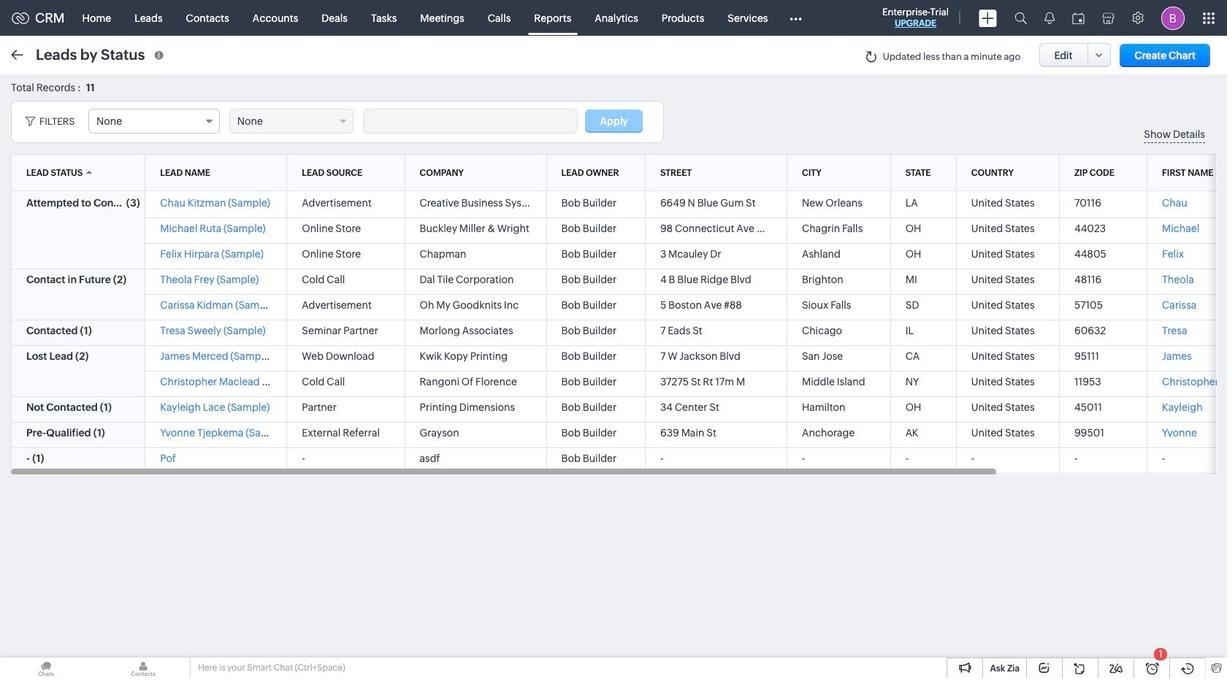 Task type: describe. For each thing, give the bounding box(es) containing it.
create menu image
[[979, 9, 997, 27]]

chats image
[[0, 658, 92, 679]]

profile element
[[1153, 0, 1194, 35]]

calendar image
[[1072, 12, 1085, 24]]

signals element
[[1036, 0, 1064, 36]]



Task type: vqa. For each thing, say whether or not it's contained in the screenshot.
'Leads'
no



Task type: locate. For each thing, give the bounding box(es) containing it.
None text field
[[364, 110, 577, 133]]

search element
[[1006, 0, 1036, 36]]

search image
[[1015, 12, 1027, 24]]

signals image
[[1045, 12, 1055, 24]]

profile image
[[1161, 6, 1185, 30]]

logo image
[[12, 12, 29, 24]]

contacts image
[[97, 658, 189, 679]]

Other Modules field
[[780, 6, 811, 30]]

None field
[[88, 109, 220, 134], [229, 109, 353, 134], [88, 109, 220, 134], [229, 109, 353, 134]]

create menu element
[[970, 0, 1006, 35]]



